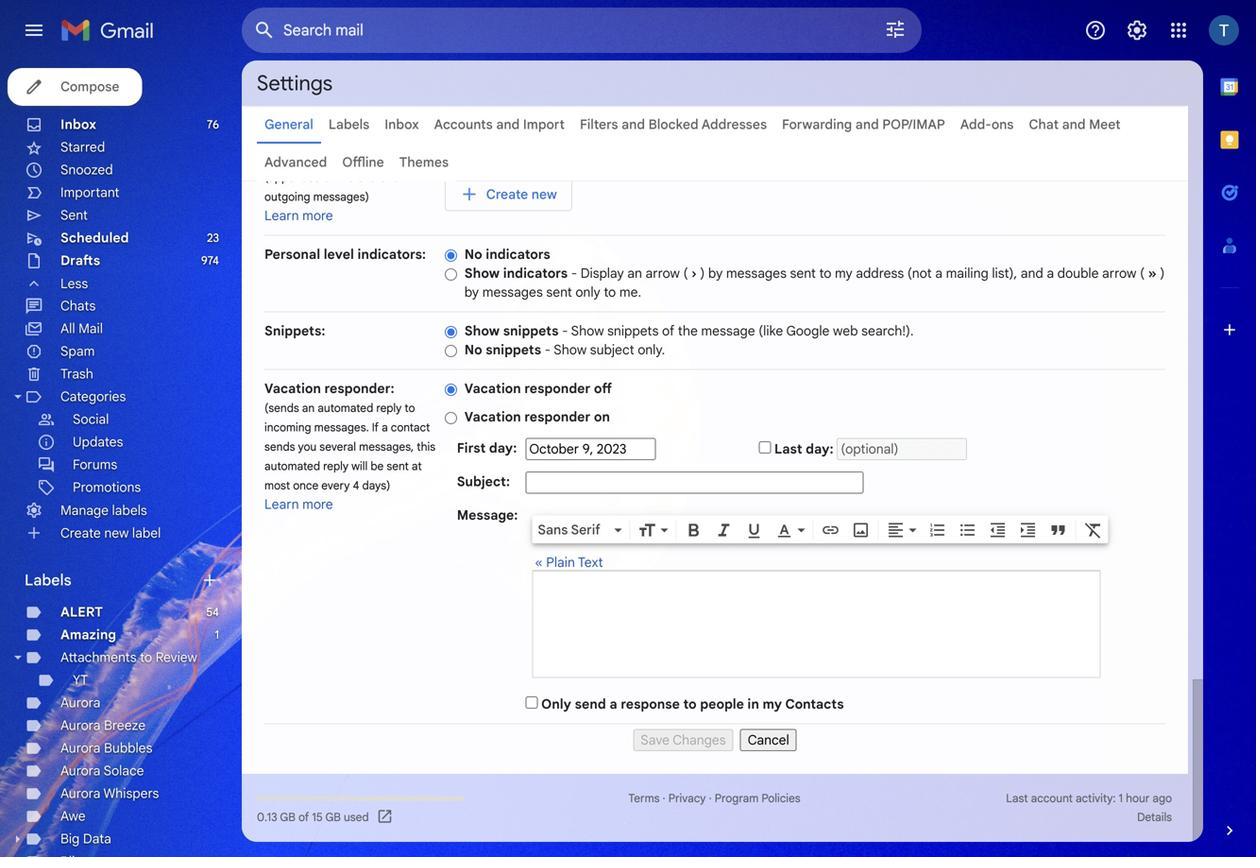 Task type: describe. For each thing, give the bounding box(es) containing it.
accounts and import
[[434, 116, 565, 133]]

advanced
[[265, 154, 327, 171]]

learn inside vacation responder: (sends an automated reply to incoming messages. if a contact sends you several messages, this automated reply will be sent at most once every 4 days) learn more
[[265, 496, 299, 513]]

display
[[581, 265, 624, 282]]

search mail image
[[248, 13, 282, 47]]

Vacation responder off radio
[[445, 383, 457, 397]]

create new label link
[[60, 525, 161, 541]]

1 inside 'last account activity: 1 hour ago details'
[[1119, 791, 1123, 806]]

Show indicators radio
[[445, 267, 457, 281]]

first
[[457, 440, 486, 456]]

serif
[[571, 521, 601, 538]]

No snippets radio
[[445, 344, 457, 358]]

Last day: checkbox
[[759, 441, 771, 454]]

messages inside ") by messages sent only to me."
[[483, 284, 543, 300]]

review
[[156, 649, 197, 666]]

to inside labels navigation
[[140, 649, 152, 666]]

meet
[[1090, 116, 1121, 133]]

create inside button
[[486, 186, 528, 202]]

all
[[393, 171, 405, 185]]

people
[[700, 696, 744, 712]]

data
[[83, 831, 111, 847]]

to left the people
[[684, 696, 697, 712]]

no for no snippets - show subject only.
[[465, 342, 483, 358]]

974
[[201, 254, 219, 268]]

aurora solace
[[60, 763, 144, 779]]

1 arrow from the left
[[646, 265, 680, 282]]

send
[[575, 696, 606, 712]]

only send a response to people in my contacts
[[541, 696, 844, 712]]

only.
[[638, 342, 665, 358]]

amazing
[[60, 626, 116, 643]]

in
[[748, 696, 760, 712]]

a right (not
[[936, 265, 943, 282]]

offline
[[342, 154, 384, 171]]

of inside (appended at the end of all outgoing messages) learn more
[[380, 171, 390, 185]]

if
[[372, 420, 379, 435]]

spam
[[60, 343, 95, 360]]

show indicators -
[[465, 265, 581, 282]]

trash
[[60, 366, 93, 382]]

learn inside (appended at the end of all outgoing messages) learn more
[[265, 207, 299, 224]]

drafts link
[[60, 252, 100, 269]]

updates link
[[73, 434, 123, 450]]

advanced search options image
[[877, 10, 915, 48]]

important
[[60, 184, 119, 201]]

privacy link
[[669, 791, 706, 806]]

list),
[[992, 265, 1018, 282]]

First day: text field
[[526, 438, 656, 460]]

snippets for show subject only.
[[486, 342, 542, 358]]

days)
[[362, 479, 391, 493]]

a inside vacation responder: (sends an automated reply to incoming messages. if a contact sends you several messages, this automated reply will be sent at most once every 4 days) learn more
[[382, 420, 388, 435]]

labels
[[112, 502, 147, 519]]

sent
[[60, 207, 88, 223]]

important link
[[60, 184, 119, 201]]

an inside vacation responder: (sends an automated reply to incoming messages. if a contact sends you several messages, this automated reply will be sent at most once every 4 days) learn more
[[302, 401, 315, 415]]

support image
[[1085, 19, 1107, 42]]

outgoing
[[265, 190, 310, 204]]

import
[[523, 116, 565, 133]]

a right send on the left of page
[[610, 696, 618, 712]]

program
[[715, 791, 759, 806]]

vacation for vacation responder off
[[465, 380, 521, 397]]

filters and blocked addresses
[[580, 116, 767, 133]]

indicators for show
[[503, 265, 568, 282]]

1 · from the left
[[663, 791, 666, 806]]

manage
[[60, 502, 109, 519]]

snoozed
[[60, 162, 113, 178]]

all mail
[[60, 320, 103, 337]]

aurora bubbles link
[[60, 740, 153, 756]]

big data link
[[60, 831, 111, 847]]

chats link
[[60, 298, 96, 314]]

show up no snippets - show subject only. at the top of the page
[[571, 323, 604, 339]]

and right list),
[[1021, 265, 1044, 282]]

manage labels link
[[60, 502, 147, 519]]

yt
[[73, 672, 88, 688]]

insert image image
[[852, 520, 871, 539]]

activity:
[[1076, 791, 1116, 806]]

once
[[293, 479, 319, 493]]

labels for labels "link"
[[329, 116, 370, 133]]

at inside (appended at the end of all outgoing messages) learn more
[[324, 171, 334, 185]]

display an arrow ( › ) by messages sent to my address (not a mailing list), and a double arrow ( »
[[581, 265, 1157, 282]]

messages.
[[314, 420, 369, 435]]

to inside ") by messages sent only to me."
[[604, 284, 616, 300]]

snippets for show snippets of the message (like google web search!).
[[503, 323, 559, 339]]

(like
[[759, 323, 784, 339]]

aurora for the 'aurora' link
[[60, 694, 101, 711]]

contacts
[[786, 696, 844, 712]]

terms
[[629, 791, 660, 806]]

cancel
[[748, 732, 790, 748]]

italic ‪(⌘i)‬ image
[[715, 520, 734, 539]]

1 vertical spatial automated
[[265, 459, 320, 473]]

0 vertical spatial by
[[709, 265, 723, 282]]

me.
[[620, 284, 642, 300]]

(not
[[908, 265, 932, 282]]

snoozed link
[[60, 162, 113, 178]]

1 inside labels navigation
[[215, 628, 219, 642]]

1 ) from the left
[[701, 265, 705, 282]]

1 horizontal spatial reply
[[376, 401, 402, 415]]

compose button
[[8, 68, 142, 106]]

only
[[576, 284, 601, 300]]

label
[[132, 525, 161, 541]]

(appended
[[265, 171, 321, 185]]

social
[[73, 411, 109, 428]]

76
[[207, 118, 219, 132]]

0 horizontal spatial reply
[[323, 459, 349, 473]]

1 inbox link from the left
[[60, 116, 96, 133]]

end
[[357, 171, 377, 185]]

solace
[[104, 763, 144, 779]]

navigation containing save changes
[[265, 724, 1166, 751]]

add-ons link
[[961, 116, 1014, 133]]

a left double
[[1047, 265, 1055, 282]]

Only send a response to people in my Contacts checkbox
[[526, 696, 538, 709]]

categories link
[[60, 388, 126, 405]]

Subject text field
[[526, 472, 864, 494]]

more inside vacation responder: (sends an automated reply to incoming messages. if a contact sends you several messages, this automated reply will be sent at most once every 4 days) learn more
[[302, 496, 333, 513]]

bold ‪(⌘b)‬ image
[[684, 520, 703, 539]]

snippets:
[[265, 323, 325, 339]]

updates
[[73, 434, 123, 450]]

labels navigation
[[0, 60, 242, 857]]

vacation for vacation responder on
[[465, 409, 521, 425]]

most
[[265, 479, 290, 493]]

inbox for first the inbox link from right
[[385, 116, 419, 133]]

starred
[[60, 139, 105, 155]]

program policies link
[[715, 791, 801, 806]]

themes link
[[399, 154, 449, 171]]

show snippets - show snippets of the message (like google web search!).
[[465, 323, 914, 339]]

chat and meet link
[[1029, 116, 1121, 133]]

formatting options toolbar
[[532, 515, 1109, 543]]

address
[[856, 265, 904, 282]]

create inside manage labels create new label
[[60, 525, 101, 541]]

forwarding and pop/imap link
[[782, 116, 946, 133]]

aurora for aurora whispers
[[60, 785, 101, 802]]

- for show subject only.
[[545, 342, 551, 358]]

(appended at the end of all outgoing messages) learn more
[[265, 171, 405, 224]]

terms link
[[629, 791, 660, 806]]

big
[[60, 831, 80, 847]]

aurora for aurora bubbles
[[60, 740, 101, 756]]

vacation for vacation responder: (sends an automated reply to incoming messages. if a contact sends you several messages, this automated reply will be sent at most once every 4 days) learn more
[[265, 380, 321, 397]]

only
[[541, 696, 572, 712]]

at inside vacation responder: (sends an automated reply to incoming messages. if a contact sends you several messages, this automated reply will be sent at most once every 4 days) learn more
[[412, 459, 422, 473]]

sans serif option
[[534, 520, 611, 539]]

trash link
[[60, 366, 93, 382]]

indent less ‪(⌘[)‬ image
[[989, 520, 1008, 539]]

first day:
[[457, 440, 517, 456]]

aurora for aurora solace
[[60, 763, 101, 779]]

sent inside vacation responder: (sends an automated reply to incoming messages. if a contact sends you several messages, this automated reply will be sent at most once every 4 days) learn more
[[387, 459, 409, 473]]

23
[[207, 231, 219, 245]]

forums link
[[73, 456, 117, 473]]

accounts and import link
[[434, 116, 565, 133]]

) inside ") by messages sent only to me."
[[1161, 265, 1165, 282]]

labels for the labels "heading"
[[25, 571, 71, 590]]

to left the address
[[820, 265, 832, 282]]

spam link
[[60, 343, 95, 360]]

quote ‪(⌘⇧9)‬ image
[[1049, 520, 1068, 539]]

and for forwarding
[[856, 116, 879, 133]]

search!).
[[862, 323, 914, 339]]



Task type: locate. For each thing, give the bounding box(es) containing it.
chats
[[60, 298, 96, 314]]

0 vertical spatial automated
[[318, 401, 374, 415]]

filters and blocked addresses link
[[580, 116, 767, 133]]

0 vertical spatial my
[[835, 265, 853, 282]]

1 inbox from the left
[[60, 116, 96, 133]]

1 horizontal spatial an
[[628, 265, 642, 282]]

policies
[[762, 791, 801, 806]]

1 horizontal spatial arrow
[[1103, 265, 1137, 282]]

1 vertical spatial by
[[465, 284, 479, 300]]

themes
[[399, 154, 449, 171]]

awe link
[[60, 808, 86, 824]]

responder for off
[[525, 380, 591, 397]]

personal
[[265, 246, 320, 263]]

navigation
[[265, 724, 1166, 751]]

day: right first
[[489, 440, 517, 456]]

will
[[352, 459, 368, 473]]

last inside 'last account activity: 1 hour ago details'
[[1007, 791, 1029, 806]]

learn more link down 'once'
[[265, 496, 333, 513]]

save changes button
[[633, 729, 734, 751]]

and right filters
[[622, 116, 645, 133]]

1 horizontal spatial 1
[[1119, 791, 1123, 806]]

indicators down no indicators
[[503, 265, 568, 282]]

vacation inside vacation responder: (sends an automated reply to incoming messages. if a contact sends you several messages, this automated reply will be sent at most once every 4 days) learn more
[[265, 380, 321, 397]]

of left 15
[[299, 810, 309, 824]]

settings
[[257, 70, 333, 96]]

account
[[1032, 791, 1073, 806]]

1 horizontal spatial last
[[1007, 791, 1029, 806]]

1 vertical spatial at
[[412, 459, 422, 473]]

1 vertical spatial responder
[[525, 409, 591, 425]]

1 vertical spatial reply
[[323, 459, 349, 473]]

inbox for 2nd the inbox link from the right
[[60, 116, 96, 133]]

inbox up themes
[[385, 116, 419, 133]]

2 · from the left
[[709, 791, 712, 806]]

responder for on
[[525, 409, 591, 425]]

yt link
[[73, 672, 88, 688]]

an up me.
[[628, 265, 642, 282]]

chat and meet
[[1029, 116, 1121, 133]]

the
[[337, 171, 354, 185], [678, 323, 698, 339]]

create up no indicators
[[486, 186, 528, 202]]

of
[[380, 171, 390, 185], [662, 323, 675, 339], [299, 810, 309, 824]]

0 vertical spatial indicators
[[486, 246, 551, 263]]

aurora up awe
[[60, 785, 101, 802]]

by down no indicators
[[465, 284, 479, 300]]

1 vertical spatial more
[[302, 496, 333, 513]]

0 horizontal spatial day:
[[489, 440, 517, 456]]

4 aurora from the top
[[60, 763, 101, 779]]

0 horizontal spatial the
[[337, 171, 354, 185]]

1 ( from the left
[[684, 265, 688, 282]]

1 vertical spatial messages
[[483, 284, 543, 300]]

0 horizontal spatial inbox
[[60, 116, 96, 133]]

) right the »
[[1161, 265, 1165, 282]]

to left "review"
[[140, 649, 152, 666]]

0 horizontal spatial )
[[701, 265, 705, 282]]

1 vertical spatial last
[[1007, 791, 1029, 806]]

responder up vacation responder on
[[525, 380, 591, 397]]

snippets up only.
[[608, 323, 659, 339]]

»
[[1149, 265, 1157, 282]]

1 vertical spatial the
[[678, 323, 698, 339]]

details
[[1138, 810, 1173, 824]]

messages up (like
[[726, 265, 787, 282]]

1 vertical spatial learn
[[265, 496, 299, 513]]

2 ) from the left
[[1161, 265, 1165, 282]]

1 horizontal spatial messages
[[726, 265, 787, 282]]

changes
[[673, 732, 726, 748]]

save
[[641, 732, 670, 748]]

1 vertical spatial of
[[662, 323, 675, 339]]

the up messages)
[[337, 171, 354, 185]]

0 vertical spatial the
[[337, 171, 354, 185]]

my right in
[[763, 696, 782, 712]]

1 horizontal spatial at
[[412, 459, 422, 473]]

more down 'once'
[[302, 496, 333, 513]]

no right no snippets radio
[[465, 342, 483, 358]]

reply up if
[[376, 401, 402, 415]]

0 horizontal spatial of
[[299, 810, 309, 824]]

aurora for aurora breeze
[[60, 717, 101, 734]]

more
[[302, 207, 333, 224], [302, 496, 333, 513]]

sends
[[265, 440, 295, 454]]

labels inside navigation
[[25, 571, 71, 590]]

day: for last day:
[[806, 441, 834, 457]]

(
[[684, 265, 688, 282], [1140, 265, 1145, 282]]

0 vertical spatial an
[[628, 265, 642, 282]]

1 horizontal spatial new
[[532, 186, 557, 202]]

and for accounts
[[496, 116, 520, 133]]

- for display an arrow (
[[571, 265, 577, 282]]

bubbles
[[104, 740, 153, 756]]

0.13 gb of 15 gb used
[[257, 810, 369, 824]]

0 horizontal spatial last
[[775, 441, 803, 457]]

- up no snippets - show subject only. at the top of the page
[[562, 323, 568, 339]]

- up vacation responder off
[[545, 342, 551, 358]]

1 horizontal spatial )
[[1161, 265, 1165, 282]]

learn more link down outgoing
[[265, 207, 333, 224]]

the left message
[[678, 323, 698, 339]]

and
[[496, 116, 520, 133], [622, 116, 645, 133], [856, 116, 879, 133], [1063, 116, 1086, 133], [1021, 265, 1044, 282]]

attachments to review
[[60, 649, 197, 666]]

3 aurora from the top
[[60, 740, 101, 756]]

aurora breeze link
[[60, 717, 146, 734]]

0 vertical spatial -
[[571, 265, 577, 282]]

Last day: text field
[[837, 438, 968, 460]]

show left subject
[[554, 342, 587, 358]]

manage labels create new label
[[60, 502, 161, 541]]

last for last account activity: 1 hour ago details
[[1007, 791, 1029, 806]]

create down manage
[[60, 525, 101, 541]]

no
[[465, 246, 483, 263], [465, 342, 483, 358]]

to inside vacation responder: (sends an automated reply to incoming messages. if a contact sends you several messages, this automated reply will be sent at most once every 4 days) learn more
[[405, 401, 415, 415]]

0 horizontal spatial ·
[[663, 791, 666, 806]]

responder down vacation responder off
[[525, 409, 591, 425]]

footer containing terms
[[242, 789, 1189, 827]]

0 vertical spatial reply
[[376, 401, 402, 415]]

sent left only
[[546, 284, 572, 300]]

forwarding
[[782, 116, 852, 133]]

(sends
[[265, 401, 299, 415]]

2 responder from the top
[[525, 409, 591, 425]]

alert
[[60, 604, 103, 620]]

1 horizontal spatial inbox
[[385, 116, 419, 133]]

link ‪(⌘k)‬ image
[[821, 520, 840, 539]]

by right › at right
[[709, 265, 723, 282]]

settings image
[[1126, 19, 1149, 42]]

0 horizontal spatial -
[[545, 342, 551, 358]]

less
[[60, 275, 88, 292]]

by inside ") by messages sent only to me."
[[465, 284, 479, 300]]

new down 'import'
[[532, 186, 557, 202]]

0 vertical spatial create
[[486, 186, 528, 202]]

0 horizontal spatial arrow
[[646, 265, 680, 282]]

1 vertical spatial indicators
[[503, 265, 568, 282]]

sans
[[538, 521, 568, 538]]

0 vertical spatial messages
[[726, 265, 787, 282]]

of left all
[[380, 171, 390, 185]]

54
[[206, 605, 219, 619]]

0 vertical spatial sent
[[790, 265, 816, 282]]

promotions link
[[73, 479, 141, 496]]

no for no indicators
[[465, 246, 483, 263]]

0 vertical spatial responder
[[525, 380, 591, 397]]

0 vertical spatial of
[[380, 171, 390, 185]]

aurora down the 'aurora' link
[[60, 717, 101, 734]]

0 horizontal spatial sent
[[387, 459, 409, 473]]

aurora up aurora solace link
[[60, 740, 101, 756]]

aurora down aurora bubbles
[[60, 763, 101, 779]]

0.13
[[257, 810, 277, 824]]

1 down 54
[[215, 628, 219, 642]]

arrow
[[646, 265, 680, 282], [1103, 265, 1137, 282]]

remove formatting ‪(⌘\)‬ image
[[1084, 520, 1103, 539]]

1 horizontal spatial day:
[[806, 441, 834, 457]]

2 learn more link from the top
[[265, 496, 333, 513]]

off
[[594, 380, 612, 397]]

day: right fixed end date checkbox
[[806, 441, 834, 457]]

this
[[417, 440, 436, 454]]

) right › at right
[[701, 265, 705, 282]]

aurora down yt at the bottom
[[60, 694, 101, 711]]

new down manage labels link
[[104, 525, 129, 541]]

2 aurora from the top
[[60, 717, 101, 734]]

0 horizontal spatial my
[[763, 696, 782, 712]]

0 horizontal spatial new
[[104, 525, 129, 541]]

blocked
[[649, 116, 699, 133]]

ons
[[992, 116, 1014, 133]]

None search field
[[242, 8, 922, 53]]

vacation up (sends
[[265, 380, 321, 397]]

pop/imap
[[883, 116, 946, 133]]

and for filters
[[622, 116, 645, 133]]

5 aurora from the top
[[60, 785, 101, 802]]

categories
[[60, 388, 126, 405]]

1 no from the top
[[465, 246, 483, 263]]

numbered list ‪(⌘⇧7)‬ image
[[928, 520, 947, 539]]

1 responder from the top
[[525, 380, 591, 397]]

0 horizontal spatial create
[[60, 525, 101, 541]]

0 horizontal spatial gb
[[280, 810, 296, 824]]

ago
[[1153, 791, 1173, 806]]

and right chat
[[1063, 116, 1086, 133]]

labels heading
[[25, 571, 200, 590]]

0 vertical spatial at
[[324, 171, 334, 185]]

several
[[320, 440, 356, 454]]

terms · privacy · program policies
[[629, 791, 801, 806]]

1 horizontal spatial gb
[[325, 810, 341, 824]]

gb right 0.13
[[280, 810, 296, 824]]

a
[[936, 265, 943, 282], [1047, 265, 1055, 282], [382, 420, 388, 435], [610, 696, 618, 712]]

0 vertical spatial 1
[[215, 628, 219, 642]]

0 vertical spatial labels
[[329, 116, 370, 133]]

1 vertical spatial -
[[562, 323, 568, 339]]

0 vertical spatial learn
[[265, 207, 299, 224]]

- for show snippets of the message (like google web search!).
[[562, 323, 568, 339]]

1 vertical spatial no
[[465, 342, 483, 358]]

1 horizontal spatial the
[[678, 323, 698, 339]]

no right no indicators radio
[[465, 246, 483, 263]]

2 learn from the top
[[265, 496, 299, 513]]

sent up google
[[790, 265, 816, 282]]

last for last day:
[[775, 441, 803, 457]]

all
[[60, 320, 75, 337]]

show right show indicators radio
[[465, 265, 500, 282]]

messages down show indicators -
[[483, 284, 543, 300]]

2 vertical spatial of
[[299, 810, 309, 824]]

to up contact
[[405, 401, 415, 415]]

Search mail text field
[[283, 21, 832, 40]]

of up only.
[[662, 323, 675, 339]]

1 vertical spatial sent
[[546, 284, 572, 300]]

0 vertical spatial no
[[465, 246, 483, 263]]

no snippets - show subject only.
[[465, 342, 665, 358]]

0 horizontal spatial by
[[465, 284, 479, 300]]

to down display
[[604, 284, 616, 300]]

2 horizontal spatial of
[[662, 323, 675, 339]]

2 horizontal spatial -
[[571, 265, 577, 282]]

whispers
[[103, 785, 159, 802]]

1 horizontal spatial create
[[486, 186, 528, 202]]

arrow left the »
[[1103, 265, 1137, 282]]

2 ( from the left
[[1140, 265, 1145, 282]]

snippets up vacation responder off
[[486, 342, 542, 358]]

1 gb from the left
[[280, 810, 296, 824]]

an right (sends
[[302, 401, 315, 415]]

0 horizontal spatial an
[[302, 401, 315, 415]]

1 horizontal spatial (
[[1140, 265, 1145, 282]]

0 vertical spatial learn more link
[[265, 207, 333, 224]]

offline link
[[342, 154, 384, 171]]

new inside button
[[532, 186, 557, 202]]

inbox inside labels navigation
[[60, 116, 96, 133]]

1 vertical spatial create
[[60, 525, 101, 541]]

Vacation responder on radio
[[445, 411, 457, 425]]

1 more from the top
[[302, 207, 333, 224]]

No indicators radio
[[445, 248, 457, 263]]

more down messages)
[[302, 207, 333, 224]]

0 horizontal spatial inbox link
[[60, 116, 96, 133]]

follow link to manage storage image
[[377, 808, 396, 827]]

0 vertical spatial more
[[302, 207, 333, 224]]

1 horizontal spatial sent
[[546, 284, 572, 300]]

2 vertical spatial -
[[545, 342, 551, 358]]

inbox link up starred
[[60, 116, 96, 133]]

2 vertical spatial sent
[[387, 459, 409, 473]]

bulleted list ‪(⌘⇧8)‬ image
[[959, 520, 977, 539]]

1 learn from the top
[[265, 207, 299, 224]]

responder
[[525, 380, 591, 397], [525, 409, 591, 425]]

1 horizontal spatial inbox link
[[385, 116, 419, 133]]

2 inbox from the left
[[385, 116, 419, 133]]

my left the address
[[835, 265, 853, 282]]

message:
[[457, 507, 518, 523]]

a right if
[[382, 420, 388, 435]]

vacation responder: (sends an automated reply to incoming messages. if a contact sends you several messages, this automated reply will be sent at most once every 4 days) learn more
[[265, 380, 436, 513]]

indicators up show indicators -
[[486, 246, 551, 263]]

drafts
[[60, 252, 100, 269]]

at up messages)
[[324, 171, 334, 185]]

1 horizontal spatial -
[[562, 323, 568, 339]]

Show snippets radio
[[445, 325, 457, 339]]

automated up messages. on the left of the page
[[318, 401, 374, 415]]

1 horizontal spatial labels
[[329, 116, 370, 133]]

and left pop/imap at top right
[[856, 116, 879, 133]]

1 vertical spatial labels
[[25, 571, 71, 590]]

last right fixed end date checkbox
[[775, 441, 803, 457]]

last day:
[[775, 441, 834, 457]]

2 inbox link from the left
[[385, 116, 419, 133]]

2 more from the top
[[302, 496, 333, 513]]

1 vertical spatial new
[[104, 525, 129, 541]]

general
[[265, 116, 314, 133]]

0 horizontal spatial 1
[[215, 628, 219, 642]]

filters
[[580, 116, 618, 133]]

more inside (appended at the end of all outgoing messages) learn more
[[302, 207, 333, 224]]

general link
[[265, 116, 314, 133]]

indicators for no
[[486, 246, 551, 263]]

inbox
[[60, 116, 96, 133], [385, 116, 419, 133]]

responder:
[[325, 380, 395, 397]]

·
[[663, 791, 666, 806], [709, 791, 712, 806]]

1 vertical spatial 1
[[1119, 791, 1123, 806]]

inbox up starred
[[60, 116, 96, 133]]

snippets up no snippets - show subject only. at the top of the page
[[503, 323, 559, 339]]

day: for first day:
[[489, 440, 517, 456]]

main menu image
[[23, 19, 45, 42]]

1 horizontal spatial ·
[[709, 791, 712, 806]]

0 horizontal spatial at
[[324, 171, 334, 185]]

( left › at right
[[684, 265, 688, 282]]

1 horizontal spatial my
[[835, 265, 853, 282]]

sent right be on the left of the page
[[387, 459, 409, 473]]

big data
[[60, 831, 111, 847]]

· right 'privacy' link
[[709, 791, 712, 806]]

- up only
[[571, 265, 577, 282]]

and for chat
[[1063, 116, 1086, 133]]

2 horizontal spatial sent
[[790, 265, 816, 282]]

· right terms
[[663, 791, 666, 806]]

tab list
[[1204, 60, 1257, 789]]

awe
[[60, 808, 86, 824]]

aurora bubbles
[[60, 740, 153, 756]]

message
[[702, 323, 756, 339]]

learn down outgoing
[[265, 207, 299, 224]]

footer
[[242, 789, 1189, 827]]

( left the »
[[1140, 265, 1145, 282]]

0 horizontal spatial (
[[684, 265, 688, 282]]

cancel button
[[741, 729, 797, 751]]

gmail image
[[60, 11, 163, 49]]

1 vertical spatial learn more link
[[265, 496, 333, 513]]

0 vertical spatial last
[[775, 441, 803, 457]]

arrow left › at right
[[646, 265, 680, 282]]

labels up the offline
[[329, 116, 370, 133]]

0 horizontal spatial labels
[[25, 571, 71, 590]]

1 horizontal spatial of
[[380, 171, 390, 185]]

labels up alert
[[25, 571, 71, 590]]

inbox link up themes
[[385, 116, 419, 133]]

last left account
[[1007, 791, 1029, 806]]

automated down sends
[[265, 459, 320, 473]]

subject:
[[457, 473, 510, 490]]

vacation right vacation responder off option
[[465, 380, 521, 397]]

reply up the every
[[323, 459, 349, 473]]

1 vertical spatial an
[[302, 401, 315, 415]]

aurora breeze
[[60, 717, 146, 734]]

every
[[322, 479, 350, 493]]

on
[[594, 409, 610, 425]]

1 left hour
[[1119, 791, 1123, 806]]

1 horizontal spatial by
[[709, 265, 723, 282]]

vacation up first day:
[[465, 409, 521, 425]]

and left 'import'
[[496, 116, 520, 133]]

1 vertical spatial my
[[763, 696, 782, 712]]

subject
[[590, 342, 635, 358]]

1 learn more link from the top
[[265, 207, 333, 224]]

sent inside ") by messages sent only to me."
[[546, 284, 572, 300]]

2 gb from the left
[[325, 810, 341, 824]]

at down this
[[412, 459, 422, 473]]

new inside manage labels create new label
[[104, 525, 129, 541]]

the inside (appended at the end of all outgoing messages) learn more
[[337, 171, 354, 185]]

underline ‪(⌘u)‬ image
[[745, 521, 764, 540]]

breeze
[[104, 717, 146, 734]]

0 vertical spatial new
[[532, 186, 557, 202]]

sent link
[[60, 207, 88, 223]]

create new button
[[445, 177, 572, 211]]

learn down most
[[265, 496, 299, 513]]

0 horizontal spatial messages
[[483, 284, 543, 300]]

2 no from the top
[[465, 342, 483, 358]]

1 aurora from the top
[[60, 694, 101, 711]]

show right show snippets option
[[465, 323, 500, 339]]

promotions
[[73, 479, 141, 496]]

indent more ‪(⌘])‬ image
[[1019, 520, 1038, 539]]

2 arrow from the left
[[1103, 265, 1137, 282]]

gb right 15
[[325, 810, 341, 824]]



Task type: vqa. For each thing, say whether or not it's contained in the screenshot.
up
no



